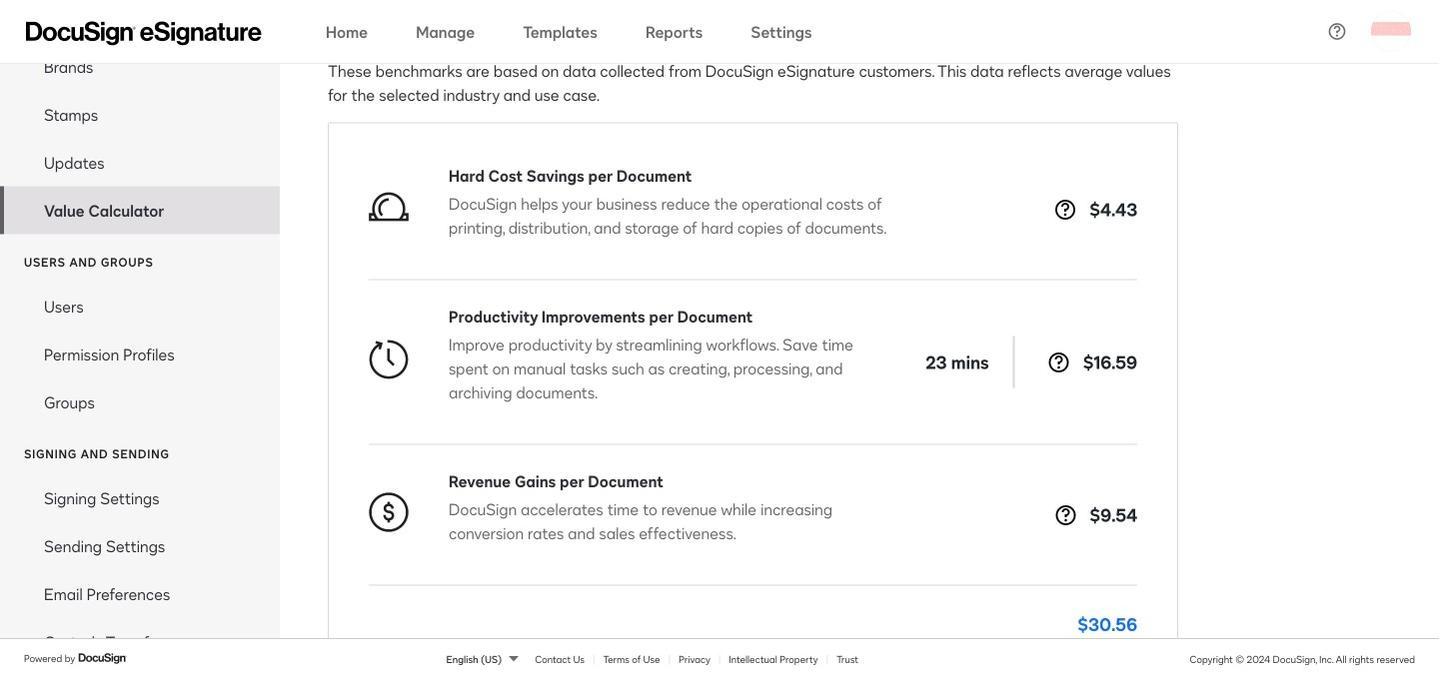 Task type: describe. For each thing, give the bounding box(es) containing it.
docusign image
[[78, 651, 128, 667]]

productivity improvements per document image
[[369, 340, 409, 380]]

docusign admin image
[[26, 21, 262, 45]]



Task type: locate. For each thing, give the bounding box(es) containing it.
hard cost savings per document image
[[369, 187, 409, 227]]

revenue gains per document image
[[369, 493, 409, 533]]

your uploaded profile image image
[[1372, 11, 1412, 51]]

users and groups element
[[0, 283, 280, 427]]

signing and sending element
[[0, 474, 280, 680]]

account element
[[0, 0, 280, 235]]



